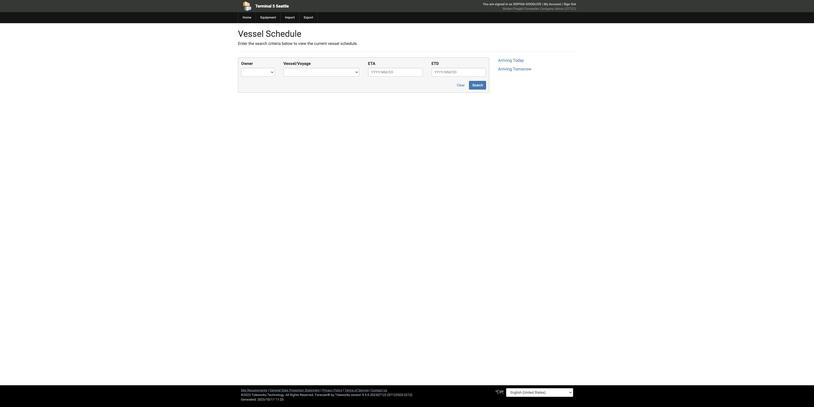Task type: vqa. For each thing, say whether or not it's contained in the screenshot.
GENERATED: on the bottom left of page
yes



Task type: describe. For each thing, give the bounding box(es) containing it.
site requirements link
[[241, 389, 268, 393]]

terms of service link
[[345, 389, 369, 393]]

sign out link
[[564, 2, 577, 6]]

out
[[572, 2, 577, 6]]

search button
[[470, 81, 487, 90]]

| up 9.5.0.202307122
[[370, 389, 371, 393]]

generated:
[[241, 399, 257, 402]]

terminal
[[256, 4, 272, 8]]

home link
[[238, 12, 256, 23]]

11:20
[[276, 399, 284, 402]]

2023/10/17
[[258, 399, 275, 402]]

us
[[384, 389, 388, 393]]

technology.
[[268, 394, 285, 398]]

admin
[[555, 7, 564, 11]]

you are signed in as sophia goodlive | my account | sign out broker/freight forwarder company admin (57721)
[[483, 2, 577, 11]]

tideworks
[[335, 394, 350, 398]]

forwarder
[[525, 7, 540, 11]]

export
[[304, 16, 314, 19]]

you
[[483, 2, 489, 6]]

seattle
[[276, 4, 289, 8]]

search
[[255, 41, 268, 46]]

sophia
[[514, 2, 525, 6]]

are
[[490, 2, 495, 6]]

vessel schedule enter the search criteria below to view the current vessel schedule.
[[238, 29, 358, 46]]

| up tideworks
[[343, 389, 344, 393]]

forecast®
[[315, 394, 330, 398]]

arriving tomorrow link
[[499, 67, 532, 72]]

2212)
[[404, 394, 413, 398]]

(07122023-
[[388, 394, 404, 398]]

owner
[[241, 61, 253, 66]]

data
[[282, 389, 289, 393]]

arriving today link
[[499, 58, 524, 63]]

etd
[[432, 61, 439, 66]]

(57721)
[[565, 7, 577, 11]]

rights
[[290, 394, 299, 398]]

all
[[286, 394, 289, 398]]

criteria
[[269, 41, 281, 46]]

privacy policy link
[[322, 389, 343, 393]]

service
[[359, 389, 369, 393]]

1 the from the left
[[249, 41, 254, 46]]

arriving for arriving tomorrow
[[499, 67, 512, 72]]

vessel
[[238, 29, 264, 39]]

site
[[241, 389, 247, 393]]

ETD text field
[[432, 68, 487, 77]]

arriving for arriving today
[[499, 58, 512, 63]]

vessel/voyage
[[284, 61, 311, 66]]

import link
[[281, 12, 299, 23]]



Task type: locate. For each thing, give the bounding box(es) containing it.
©2023 tideworks
[[241, 394, 267, 398]]

contact us link
[[372, 389, 388, 393]]

view
[[299, 41, 307, 46]]

account
[[550, 2, 562, 6]]

site requirements | general data protection statement | privacy policy | terms of service | contact us ©2023 tideworks technology. all rights reserved. forecast® by tideworks version 9.5.0.202307122 (07122023-2212) generated: 2023/10/17 11:20
[[241, 389, 413, 402]]

reserved.
[[300, 394, 314, 398]]

| up the forecast®
[[321, 389, 322, 393]]

terminal 5 seattle
[[256, 4, 289, 8]]

ETA text field
[[368, 68, 423, 77]]

in
[[506, 2, 509, 6]]

today
[[513, 58, 524, 63]]

broker/freight
[[503, 7, 524, 11]]

eta
[[368, 61, 376, 66]]

requirements
[[247, 389, 268, 393]]

equipment link
[[256, 12, 281, 23]]

2 the from the left
[[308, 41, 313, 46]]

| left my at top right
[[543, 2, 543, 6]]

of
[[355, 389, 358, 393]]

by
[[331, 394, 335, 398]]

the right the view in the left top of the page
[[308, 41, 313, 46]]

general data protection statement link
[[270, 389, 320, 393]]

schedule
[[266, 29, 302, 39]]

goodlive
[[526, 2, 542, 6]]

terms
[[345, 389, 354, 393]]

arriving today
[[499, 58, 524, 63]]

| left general at the left bottom of page
[[268, 389, 269, 393]]

to
[[294, 41, 298, 46]]

vessel
[[328, 41, 340, 46]]

arriving up arriving tomorrow
[[499, 58, 512, 63]]

the
[[249, 41, 254, 46], [308, 41, 313, 46]]

arriving down the arriving today link
[[499, 67, 512, 72]]

general
[[270, 389, 281, 393]]

arriving
[[499, 58, 512, 63], [499, 67, 512, 72]]

| left sign
[[563, 2, 563, 6]]

search
[[473, 83, 483, 88]]

2 arriving from the top
[[499, 67, 512, 72]]

1 arriving from the top
[[499, 58, 512, 63]]

1 vertical spatial arriving
[[499, 67, 512, 72]]

version
[[351, 394, 362, 398]]

import
[[285, 16, 295, 19]]

5
[[273, 4, 275, 8]]

arriving tomorrow
[[499, 67, 532, 72]]

equipment
[[261, 16, 276, 19]]

9.5.0.202307122
[[362, 394, 387, 398]]

enter
[[238, 41, 248, 46]]

sign
[[564, 2, 571, 6]]

clear button
[[454, 81, 469, 90]]

schedule.
[[341, 41, 358, 46]]

company
[[541, 7, 554, 11]]

0 horizontal spatial the
[[249, 41, 254, 46]]

my
[[544, 2, 549, 6]]

protection
[[289, 389, 304, 393]]

signed
[[495, 2, 505, 6]]

home
[[243, 16, 252, 19]]

as
[[509, 2, 513, 6]]

export link
[[299, 12, 318, 23]]

privacy
[[322, 389, 333, 393]]

my account link
[[544, 2, 562, 6]]

terminal 5 seattle link
[[238, 0, 374, 12]]

|
[[543, 2, 543, 6], [563, 2, 563, 6], [268, 389, 269, 393], [321, 389, 322, 393], [343, 389, 344, 393], [370, 389, 371, 393]]

1 horizontal spatial the
[[308, 41, 313, 46]]

below
[[282, 41, 293, 46]]

policy
[[334, 389, 343, 393]]

statement
[[305, 389, 320, 393]]

clear
[[457, 83, 465, 88]]

tomorrow
[[513, 67, 532, 72]]

the right 'enter'
[[249, 41, 254, 46]]

0 vertical spatial arriving
[[499, 58, 512, 63]]

contact
[[372, 389, 383, 393]]

current
[[314, 41, 327, 46]]



